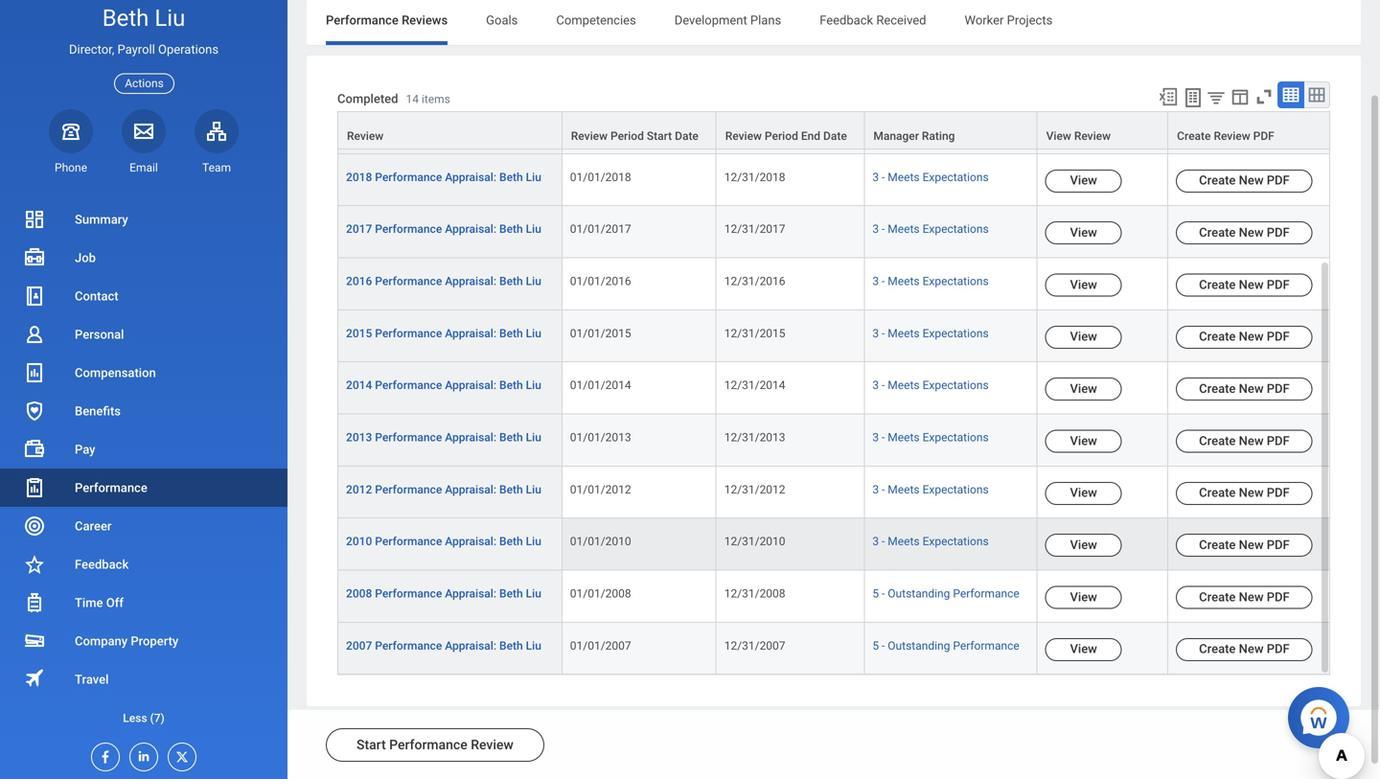 Task type: describe. For each thing, give the bounding box(es) containing it.
new for fourth create new pdf button from the bottom
[[1240, 486, 1264, 500]]

period for start
[[611, 130, 644, 143]]

review period end date
[[726, 130, 848, 143]]

development
[[675, 13, 748, 27]]

date for review period end date
[[824, 130, 848, 143]]

compensation
[[75, 366, 156, 380]]

pdf for seventh create new pdf button from the bottom
[[1267, 330, 1290, 344]]

time
[[75, 596, 103, 610]]

view review button
[[1038, 112, 1168, 149]]

new for first create new pdf button from the bottom of the page
[[1240, 642, 1264, 656]]

items
[[422, 92, 451, 106]]

director, payroll operations
[[69, 42, 219, 57]]

expectations for 12/31/2014
[[923, 379, 989, 392]]

pdf for 8th create new pdf button from the bottom
[[1267, 277, 1290, 292]]

11 create new pdf button from the top
[[1177, 639, 1313, 662]]

9 create new pdf button from the top
[[1177, 534, 1313, 557]]

meets for 12/31/2010
[[888, 535, 920, 549]]

2015 performance appraisal: beth liu
[[346, 327, 542, 340]]

3 - meets expectations link for 12/31/2017
[[873, 223, 989, 236]]

start performance review
[[357, 737, 514, 753]]

12/31/2012
[[725, 483, 786, 497]]

liu for 2016 performance appraisal: beth liu
[[526, 275, 542, 288]]

liu for 2013 performance appraisal: beth liu
[[526, 431, 542, 445]]

performance for 2012
[[375, 483, 442, 497]]

2016
[[346, 275, 372, 288]]

2014
[[346, 379, 372, 392]]

5 - outstanding performance for 12/31/2008
[[873, 587, 1020, 601]]

beth for 2017 performance appraisal: beth liu
[[500, 223, 523, 236]]

3 for 12/31/2016
[[873, 275, 879, 288]]

create for seventh create new pdf button
[[1200, 434, 1236, 448]]

meets for 12/31/2018
[[888, 171, 920, 184]]

summary image
[[23, 208, 46, 231]]

9 row from the top
[[338, 467, 1331, 519]]

6 view button from the top
[[1046, 378, 1123, 401]]

rating
[[922, 130, 956, 143]]

appraisal: for 2017 performance appraisal: beth liu
[[445, 223, 497, 236]]

2007 performance appraisal: beth liu link
[[346, 639, 542, 653]]

pdf for second create new pdf button from the top
[[1267, 173, 1290, 188]]

2007 performance appraisal: beth liu
[[346, 639, 542, 653]]

2008 performance appraisal: beth liu link
[[346, 587, 542, 601]]

beth for 2015 performance appraisal: beth liu
[[500, 327, 523, 340]]

5 create new pdf button from the top
[[1177, 326, 1313, 349]]

2013
[[346, 431, 372, 445]]

2014 performance appraisal: beth liu link
[[346, 379, 542, 392]]

pdf for "create review pdf" popup button
[[1254, 130, 1275, 143]]

manager
[[874, 130, 920, 143]]

benefits link
[[0, 392, 288, 431]]

competencies
[[557, 13, 636, 27]]

beth inside the navigation pane region
[[102, 4, 149, 32]]

create review pdf
[[1178, 130, 1275, 143]]

pdf for seventh create new pdf button
[[1267, 434, 1290, 448]]

team link
[[195, 109, 239, 175]]

3 - meets expectations for 12/31/2016
[[873, 275, 989, 288]]

5 for 12/31/2008
[[873, 587, 879, 601]]

operations
[[158, 42, 219, 57]]

row containing review
[[338, 111, 1331, 150]]

fullscreen image
[[1254, 86, 1275, 107]]

email beth liu element
[[122, 160, 166, 175]]

(7)
[[150, 712, 165, 725]]

3 - meets expectations link for 12/31/2010
[[873, 535, 989, 549]]

2013 performance appraisal: beth liu link
[[346, 431, 542, 445]]

pay image
[[23, 438, 46, 461]]

pdf for 1st create new pdf button from the top
[[1267, 121, 1290, 136]]

3 for 12/31/2015
[[873, 327, 879, 340]]

2012 performance appraisal: beth liu link
[[346, 483, 542, 497]]

email
[[130, 161, 158, 174]]

2017 performance appraisal: beth liu link
[[346, 223, 542, 236]]

5 - outstanding performance for 12/31/2007
[[873, 639, 1020, 653]]

beth for 2007 performance appraisal: beth liu
[[500, 639, 523, 653]]

personal image
[[23, 323, 46, 346]]

new for ninth create new pdf button from the top of the page
[[1240, 538, 1264, 552]]

create new pdf for 1st create new pdf button from the top
[[1200, 121, 1290, 136]]

summary link
[[0, 200, 288, 239]]

create new pdf for second create new pdf button from the top
[[1200, 173, 1290, 188]]

view review
[[1047, 130, 1111, 143]]

summary
[[75, 212, 128, 227]]

email button
[[122, 109, 166, 175]]

- for 12/31/2010
[[882, 535, 885, 549]]

3 - meets expectations link for 12/31/2014
[[873, 379, 989, 392]]

7 create new pdf button from the top
[[1177, 430, 1313, 453]]

5 row from the top
[[338, 258, 1331, 311]]

3 for 12/31/2012
[[873, 483, 879, 497]]

new for 2nd create new pdf button from the bottom of the page
[[1240, 590, 1264, 604]]

beth for 2014 performance appraisal: beth liu
[[500, 379, 523, 392]]

4 create new pdf button from the top
[[1177, 274, 1313, 297]]

01/01/2015
[[570, 327, 632, 340]]

- for 12/31/2013
[[882, 431, 885, 445]]

3 - meets expectations link for 12/31/2013
[[873, 431, 989, 445]]

goals
[[486, 13, 518, 27]]

2018 performance appraisal: beth liu
[[346, 171, 542, 184]]

create new pdf for 6th create new pdf button from the top
[[1200, 382, 1290, 396]]

less (7)
[[123, 712, 165, 725]]

view inside popup button
[[1047, 130, 1072, 143]]

career link
[[0, 507, 288, 546]]

12/31/2019
[[725, 118, 786, 132]]

career image
[[23, 515, 46, 538]]

3 row from the top
[[338, 154, 1331, 206]]

performance for 2010
[[375, 535, 442, 549]]

2 view button from the top
[[1046, 170, 1123, 193]]

beth for 2019 performance appraisal: beth liu
[[500, 118, 523, 132]]

expectations for 12/31/2018
[[923, 171, 989, 184]]

12 row from the top
[[338, 623, 1331, 675]]

phone image
[[58, 120, 84, 143]]

expectations for 12/31/2016
[[923, 275, 989, 288]]

12/31/2015
[[725, 327, 786, 340]]

12/31/2007
[[725, 639, 786, 653]]

new for second create new pdf button from the top
[[1240, 173, 1264, 188]]

new for 6th create new pdf button from the top
[[1240, 382, 1264, 396]]

time off link
[[0, 584, 288, 622]]

contact link
[[0, 277, 288, 315]]

job link
[[0, 239, 288, 277]]

liu for 2010 performance appraisal: beth liu
[[526, 535, 542, 549]]

11 row from the top
[[338, 571, 1331, 623]]

2016 performance appraisal: beth liu link
[[346, 275, 542, 288]]

liu inside the navigation pane region
[[155, 4, 185, 32]]

review period start date button
[[563, 112, 716, 149]]

9 view button from the top
[[1046, 534, 1123, 557]]

1 view button from the top
[[1046, 118, 1123, 141]]

2008 performance appraisal: beth liu
[[346, 587, 542, 601]]

pdf for ninth create new pdf button from the bottom
[[1267, 225, 1290, 240]]

3 - meets expectations link for 12/31/2016
[[873, 275, 989, 288]]

completed
[[338, 91, 398, 106]]

view team image
[[205, 120, 228, 143]]

12/31/2013
[[725, 431, 786, 445]]

beth for 2013 performance appraisal: beth liu
[[500, 431, 523, 445]]

time off
[[75, 596, 124, 610]]

pdf for first create new pdf button from the bottom of the page
[[1267, 642, 1290, 656]]

navigation pane region
[[0, 0, 288, 780]]

2019 performance appraisal: beth liu link
[[346, 118, 542, 132]]

period for end
[[765, 130, 799, 143]]

6 create new pdf button from the top
[[1177, 378, 1313, 401]]

2017 performance appraisal: beth liu
[[346, 223, 542, 236]]

meets for 12/31/2014
[[888, 379, 920, 392]]

11 view button from the top
[[1046, 639, 1123, 662]]

appraisal: for 2012 performance appraisal: beth liu
[[445, 483, 497, 497]]

3 create new pdf button from the top
[[1177, 222, 1313, 245]]

beth for 2012 performance appraisal: beth liu
[[500, 483, 523, 497]]

3 - meets expectations for 12/31/2015
[[873, 327, 989, 340]]

performance for 2007
[[375, 639, 442, 653]]

10 view button from the top
[[1046, 586, 1123, 609]]

director,
[[69, 42, 114, 57]]

10 create new pdf button from the top
[[1177, 586, 1313, 609]]

2 create new pdf button from the top
[[1177, 170, 1313, 193]]

liu for 2017 performance appraisal: beth liu
[[526, 223, 542, 236]]

4 view button from the top
[[1046, 274, 1123, 297]]

beth for 2008 performance appraisal: beth liu
[[500, 587, 523, 601]]

2015
[[346, 327, 372, 340]]

3 - meets expectations link for 12/31/2019
[[873, 118, 989, 132]]

company property
[[75, 634, 179, 649]]

2018 performance appraisal: beth liu link
[[346, 171, 542, 184]]

- for 12/31/2016
[[882, 275, 885, 288]]

off
[[106, 596, 124, 610]]

performance for 2015
[[375, 327, 442, 340]]

3 for 12/31/2013
[[873, 431, 879, 445]]

14
[[406, 92, 419, 106]]

team
[[202, 161, 231, 174]]

development plans
[[675, 13, 782, 27]]

2012 performance appraisal: beth liu
[[346, 483, 542, 497]]

3 - meets expectations for 12/31/2014
[[873, 379, 989, 392]]

7 row from the top
[[338, 363, 1331, 415]]

export to worksheets image
[[1182, 86, 1205, 109]]

career
[[75, 519, 112, 534]]

expectations for 12/31/2017
[[923, 223, 989, 236]]

beth for 2010 performance appraisal: beth liu
[[500, 535, 523, 549]]

payroll
[[118, 42, 155, 57]]

performance inside the navigation pane region
[[75, 481, 148, 495]]

create for ninth create new pdf button from the bottom
[[1200, 225, 1236, 240]]

plans
[[751, 13, 782, 27]]

worker
[[965, 13, 1004, 27]]

12/31/2017
[[725, 223, 786, 236]]



Task type: locate. For each thing, give the bounding box(es) containing it.
create new pdf button
[[1177, 118, 1313, 141], [1177, 170, 1313, 193], [1177, 222, 1313, 245], [1177, 274, 1313, 297], [1177, 326, 1313, 349], [1177, 378, 1313, 401], [1177, 430, 1313, 453], [1177, 482, 1313, 505], [1177, 534, 1313, 557], [1177, 586, 1313, 609], [1177, 639, 1313, 662]]

6 3 from the top
[[873, 379, 879, 392]]

performance for 2017
[[375, 223, 442, 236]]

outstanding for 12/31/2008
[[888, 587, 951, 601]]

5 3 - meets expectations from the top
[[873, 327, 989, 340]]

liu left 01/01/2014
[[526, 379, 542, 392]]

pdf for 6th create new pdf button from the top
[[1267, 382, 1290, 396]]

create new pdf for first create new pdf button from the bottom of the page
[[1200, 642, 1290, 656]]

2010 performance appraisal: beth liu link
[[346, 535, 542, 549]]

appraisal: up 2012 performance appraisal: beth liu
[[445, 431, 497, 445]]

01/01/2008
[[570, 587, 632, 601]]

2018
[[346, 171, 372, 184]]

7 3 - meets expectations from the top
[[873, 431, 989, 445]]

job image
[[23, 246, 46, 269]]

meets for 12/31/2015
[[888, 327, 920, 340]]

liu up operations
[[155, 4, 185, 32]]

new for seventh create new pdf button
[[1240, 434, 1264, 448]]

0 vertical spatial start
[[647, 130, 672, 143]]

outstanding for 12/31/2007
[[888, 639, 951, 653]]

company property link
[[0, 622, 288, 661]]

8 row from the top
[[338, 415, 1331, 467]]

start inside popup button
[[647, 130, 672, 143]]

period left end
[[765, 130, 799, 143]]

mail image
[[132, 120, 155, 143]]

6 appraisal: from the top
[[445, 379, 497, 392]]

appraisal: for 2008 performance appraisal: beth liu
[[445, 587, 497, 601]]

5 for 12/31/2007
[[873, 639, 879, 653]]

6 expectations from the top
[[923, 379, 989, 392]]

feedback left received
[[820, 13, 874, 27]]

3 - meets expectations link for 12/31/2018
[[873, 171, 989, 184]]

beth
[[102, 4, 149, 32], [500, 118, 523, 132], [500, 171, 523, 184], [500, 223, 523, 236], [500, 275, 523, 288], [500, 327, 523, 340], [500, 379, 523, 392], [500, 431, 523, 445], [500, 483, 523, 497], [500, 535, 523, 549], [500, 587, 523, 601], [500, 639, 523, 653]]

appraisal: down 2017 performance appraisal: beth liu link
[[445, 275, 497, 288]]

9 expectations from the top
[[923, 535, 989, 549]]

01/01/2017
[[570, 223, 632, 236]]

appraisal: up the 2016 performance appraisal: beth liu link
[[445, 223, 497, 236]]

create new pdf for ninth create new pdf button from the bottom
[[1200, 225, 1290, 240]]

create new pdf for 8th create new pdf button from the bottom
[[1200, 277, 1290, 292]]

0 vertical spatial 5 - outstanding performance link
[[873, 587, 1020, 601]]

8 3 - meets expectations from the top
[[873, 483, 989, 497]]

create inside popup button
[[1178, 130, 1212, 143]]

create new pdf for fourth create new pdf button from the bottom
[[1200, 486, 1290, 500]]

new for 1st create new pdf button from the top
[[1240, 121, 1264, 136]]

performance for 2014
[[375, 379, 442, 392]]

toolbar
[[1150, 82, 1331, 111]]

4 - from the top
[[882, 275, 885, 288]]

expectations for 12/31/2013
[[923, 431, 989, 445]]

beth up 2016 performance appraisal: beth liu
[[500, 223, 523, 236]]

liu for 2014 performance appraisal: beth liu
[[526, 379, 542, 392]]

pdf
[[1267, 121, 1290, 136], [1254, 130, 1275, 143], [1267, 173, 1290, 188], [1267, 225, 1290, 240], [1267, 277, 1290, 292], [1267, 330, 1290, 344], [1267, 382, 1290, 396], [1267, 434, 1290, 448], [1267, 486, 1290, 500], [1267, 538, 1290, 552], [1267, 590, 1290, 604], [1267, 642, 1290, 656]]

travel image
[[23, 667, 46, 690]]

start inside 'button'
[[357, 737, 386, 753]]

tab list
[[307, 0, 1362, 45]]

date right end
[[824, 130, 848, 143]]

8 3 from the top
[[873, 483, 879, 497]]

- for 12/31/2007
[[882, 639, 885, 653]]

liu for 2012 performance appraisal: beth liu
[[526, 483, 542, 497]]

start performance review button
[[326, 729, 545, 762]]

7 meets from the top
[[888, 431, 920, 445]]

time off image
[[23, 592, 46, 615]]

5 view button from the top
[[1046, 326, 1123, 349]]

review button
[[339, 112, 562, 149]]

6 create new pdf from the top
[[1200, 382, 1290, 396]]

11 create new pdf from the top
[[1200, 642, 1290, 656]]

beth down 2017 performance appraisal: beth liu link
[[500, 275, 523, 288]]

4 appraisal: from the top
[[445, 275, 497, 288]]

7 appraisal: from the top
[[445, 431, 497, 445]]

1 expectations from the top
[[923, 118, 989, 132]]

- for 12/31/2008
[[882, 587, 885, 601]]

2 - from the top
[[882, 171, 885, 184]]

1 3 - meets expectations link from the top
[[873, 118, 989, 132]]

8 expectations from the top
[[923, 483, 989, 497]]

create new pdf for ninth create new pdf button from the top of the page
[[1200, 538, 1290, 552]]

0 vertical spatial feedback
[[820, 13, 874, 27]]

- for 12/31/2017
[[882, 223, 885, 236]]

worker projects
[[965, 13, 1053, 27]]

4 expectations from the top
[[923, 275, 989, 288]]

beth up "payroll" on the top left of page
[[102, 4, 149, 32]]

job
[[75, 251, 96, 265]]

appraisal: for 2007 performance appraisal: beth liu
[[445, 639, 497, 653]]

2 3 from the top
[[873, 171, 879, 184]]

feedback
[[820, 13, 874, 27], [75, 558, 129, 572]]

expectations
[[923, 118, 989, 132], [923, 171, 989, 184], [923, 223, 989, 236], [923, 275, 989, 288], [923, 327, 989, 340], [923, 379, 989, 392], [923, 431, 989, 445], [923, 483, 989, 497], [923, 535, 989, 549]]

6 new from the top
[[1240, 382, 1264, 396]]

beth up 2018 performance appraisal: beth liu
[[500, 118, 523, 132]]

01/01/2012
[[570, 483, 632, 497]]

liu left 01/01/2013
[[526, 431, 542, 445]]

create
[[1200, 121, 1236, 136], [1178, 130, 1212, 143], [1200, 173, 1236, 188], [1200, 225, 1236, 240], [1200, 277, 1236, 292], [1200, 330, 1236, 344], [1200, 382, 1236, 396], [1200, 434, 1236, 448], [1200, 486, 1236, 500], [1200, 538, 1236, 552], [1200, 590, 1236, 604], [1200, 642, 1236, 656]]

7 expectations from the top
[[923, 431, 989, 445]]

12/31/2016
[[725, 275, 786, 288]]

10 - from the top
[[882, 587, 885, 601]]

3 appraisal: from the top
[[445, 223, 497, 236]]

1 create new pdf button from the top
[[1177, 118, 1313, 141]]

performance image
[[23, 477, 46, 500]]

list containing summary
[[0, 200, 288, 737]]

liu left the 01/01/2016 at the top left
[[526, 275, 542, 288]]

4 3 from the top
[[873, 275, 879, 288]]

create for "create review pdf" popup button
[[1178, 130, 1212, 143]]

facebook image
[[92, 744, 113, 765]]

3 for 12/31/2017
[[873, 223, 879, 236]]

1 new from the top
[[1240, 121, 1264, 136]]

2017
[[346, 223, 372, 236]]

feedback inside feedback link
[[75, 558, 129, 572]]

list
[[0, 200, 288, 737]]

1 row from the top
[[338, 102, 1331, 154]]

2 date from the left
[[824, 130, 848, 143]]

phone beth liu element
[[49, 160, 93, 175]]

3 - meets expectations link
[[873, 118, 989, 132], [873, 171, 989, 184], [873, 223, 989, 236], [873, 275, 989, 288], [873, 327, 989, 340], [873, 379, 989, 392], [873, 431, 989, 445], [873, 483, 989, 497], [873, 535, 989, 549]]

3 view button from the top
[[1046, 222, 1123, 245]]

table image
[[1282, 85, 1301, 105]]

start
[[647, 130, 672, 143], [357, 737, 386, 753]]

3 for 12/31/2010
[[873, 535, 879, 549]]

pdf inside popup button
[[1254, 130, 1275, 143]]

3 - meets expectations
[[873, 118, 989, 132], [873, 171, 989, 184], [873, 223, 989, 236], [873, 275, 989, 288], [873, 327, 989, 340], [873, 379, 989, 392], [873, 431, 989, 445], [873, 483, 989, 497], [873, 535, 989, 549]]

2016 performance appraisal: beth liu
[[346, 275, 542, 288]]

beth for 2018 performance appraisal: beth liu
[[500, 171, 523, 184]]

9 create new pdf from the top
[[1200, 538, 1290, 552]]

9 3 from the top
[[873, 535, 879, 549]]

expectations for 12/31/2019
[[923, 118, 989, 132]]

outstanding
[[888, 587, 951, 601], [888, 639, 951, 653]]

beth down 2008 performance appraisal: beth liu
[[500, 639, 523, 653]]

7 3 from the top
[[873, 431, 879, 445]]

8 3 - meets expectations link from the top
[[873, 483, 989, 497]]

meets
[[888, 118, 920, 132], [888, 171, 920, 184], [888, 223, 920, 236], [888, 275, 920, 288], [888, 327, 920, 340], [888, 379, 920, 392], [888, 431, 920, 445], [888, 483, 920, 497], [888, 535, 920, 549]]

x image
[[169, 744, 190, 765]]

5 3 - meets expectations link from the top
[[873, 327, 989, 340]]

liu for 2015 performance appraisal: beth liu
[[526, 327, 542, 340]]

7 3 - meets expectations link from the top
[[873, 431, 989, 445]]

3 - meets expectations for 12/31/2019
[[873, 118, 989, 132]]

01/01/2014
[[570, 379, 632, 392]]

2010
[[346, 535, 372, 549]]

8 new from the top
[[1240, 486, 1264, 500]]

less (7) button
[[0, 707, 288, 730]]

3 - meets expectations for 12/31/2017
[[873, 223, 989, 236]]

2014 performance appraisal: beth liu
[[346, 379, 542, 392]]

liu for 2019 performance appraisal: beth liu
[[526, 118, 542, 132]]

-
[[882, 118, 885, 132], [882, 171, 885, 184], [882, 223, 885, 236], [882, 275, 885, 288], [882, 327, 885, 340], [882, 379, 885, 392], [882, 431, 885, 445], [882, 483, 885, 497], [882, 535, 885, 549], [882, 587, 885, 601], [882, 639, 885, 653]]

appraisal: for 2014 performance appraisal: beth liu
[[445, 379, 497, 392]]

2012
[[346, 483, 372, 497]]

pdf for ninth create new pdf button from the top of the page
[[1267, 538, 1290, 552]]

create new pdf for 2nd create new pdf button from the bottom of the page
[[1200, 590, 1290, 604]]

received
[[877, 13, 927, 27]]

beth liu
[[102, 4, 185, 32]]

appraisal: down 2008 performance appraisal: beth liu
[[445, 639, 497, 653]]

1 outstanding from the top
[[888, 587, 951, 601]]

0 horizontal spatial feedback
[[75, 558, 129, 572]]

- for 12/31/2019
[[882, 118, 885, 132]]

appraisal: for 2018 performance appraisal: beth liu
[[445, 171, 497, 184]]

3 for 12/31/2018
[[873, 171, 879, 184]]

5 - outstanding performance
[[873, 587, 1020, 601], [873, 639, 1020, 653]]

5 - from the top
[[882, 327, 885, 340]]

10 create new pdf from the top
[[1200, 590, 1290, 604]]

2 5 - outstanding performance from the top
[[873, 639, 1020, 653]]

expectations for 12/31/2010
[[923, 535, 989, 549]]

0 vertical spatial outstanding
[[888, 587, 951, 601]]

liu left 01/01/2008
[[526, 587, 542, 601]]

beth down 2015 performance appraisal: beth liu link
[[500, 379, 523, 392]]

1 period from the left
[[611, 130, 644, 143]]

liu left 01/01/2019
[[526, 118, 542, 132]]

liu for 2008 performance appraisal: beth liu
[[526, 587, 542, 601]]

11 appraisal: from the top
[[445, 639, 497, 653]]

1 vertical spatial 5
[[873, 639, 879, 653]]

new for seventh create new pdf button from the bottom
[[1240, 330, 1264, 344]]

review inside 'button'
[[471, 737, 514, 753]]

5 meets from the top
[[888, 327, 920, 340]]

01/01/2013
[[570, 431, 632, 445]]

beth up 2007 performance appraisal: beth liu
[[500, 587, 523, 601]]

feedback up time off
[[75, 558, 129, 572]]

appraisal: up 2010 performance appraisal: beth liu
[[445, 483, 497, 497]]

1 horizontal spatial feedback
[[820, 13, 874, 27]]

appraisal: down review popup button
[[445, 171, 497, 184]]

create for fourth create new pdf button from the bottom
[[1200, 486, 1236, 500]]

2 create new pdf from the top
[[1200, 173, 1290, 188]]

4 3 - meets expectations link from the top
[[873, 275, 989, 288]]

beth up 2010 performance appraisal: beth liu
[[500, 483, 523, 497]]

manager rating button
[[865, 112, 1037, 149]]

1 3 from the top
[[873, 118, 879, 132]]

- for 12/31/2012
[[882, 483, 885, 497]]

2 5 - outstanding performance link from the top
[[873, 639, 1020, 653]]

performance for 2016
[[375, 275, 442, 288]]

click to view/edit grid preferences image
[[1230, 86, 1251, 107]]

3 for 12/31/2019
[[873, 118, 879, 132]]

8 create new pdf from the top
[[1200, 486, 1290, 500]]

0 horizontal spatial date
[[675, 130, 699, 143]]

meets for 12/31/2013
[[888, 431, 920, 445]]

5 - outstanding performance link
[[873, 587, 1020, 601], [873, 639, 1020, 653]]

3 3 - meets expectations from the top
[[873, 223, 989, 236]]

appraisal: up 2014 performance appraisal: beth liu
[[445, 327, 497, 340]]

actions button
[[114, 73, 174, 94]]

feedback image
[[23, 553, 46, 576]]

create for second create new pdf button from the top
[[1200, 173, 1236, 188]]

create new pdf
[[1200, 121, 1290, 136], [1200, 173, 1290, 188], [1200, 225, 1290, 240], [1200, 277, 1290, 292], [1200, 330, 1290, 344], [1200, 382, 1290, 396], [1200, 434, 1290, 448], [1200, 486, 1290, 500], [1200, 538, 1290, 552], [1200, 590, 1290, 604], [1200, 642, 1290, 656]]

review period end date button
[[717, 112, 864, 149]]

pay link
[[0, 431, 288, 469]]

personal
[[75, 327, 124, 342]]

1 create new pdf from the top
[[1200, 121, 1290, 136]]

3 for 12/31/2014
[[873, 379, 879, 392]]

2010 performance appraisal: beth liu
[[346, 535, 542, 549]]

1 vertical spatial feedback
[[75, 558, 129, 572]]

beth up 2012 performance appraisal: beth liu
[[500, 431, 523, 445]]

8 create new pdf button from the top
[[1177, 482, 1313, 505]]

2 meets from the top
[[888, 171, 920, 184]]

compensation image
[[23, 362, 46, 385]]

2 outstanding from the top
[[888, 639, 951, 653]]

0 horizontal spatial period
[[611, 130, 644, 143]]

meets for 12/31/2017
[[888, 223, 920, 236]]

create new pdf for seventh create new pdf button
[[1200, 434, 1290, 448]]

liu left '01/01/2007'
[[526, 639, 542, 653]]

liu left 01/01/2012
[[526, 483, 542, 497]]

phone button
[[49, 109, 93, 175]]

select to filter grid data image
[[1206, 87, 1227, 107]]

create new pdf for seventh create new pdf button from the bottom
[[1200, 330, 1290, 344]]

5 - outstanding performance link for 12/31/2007
[[873, 639, 1020, 653]]

date
[[675, 130, 699, 143], [824, 130, 848, 143]]

liu
[[155, 4, 185, 32], [526, 118, 542, 132], [526, 171, 542, 184], [526, 223, 542, 236], [526, 275, 542, 288], [526, 327, 542, 340], [526, 379, 542, 392], [526, 431, 542, 445], [526, 483, 542, 497], [526, 535, 542, 549], [526, 587, 542, 601], [526, 639, 542, 653]]

appraisal: down the items
[[445, 118, 497, 132]]

2015 performance appraisal: beth liu link
[[346, 327, 542, 340]]

9 appraisal: from the top
[[445, 535, 497, 549]]

2019
[[346, 118, 372, 132]]

5 create new pdf from the top
[[1200, 330, 1290, 344]]

2 appraisal: from the top
[[445, 171, 497, 184]]

3 - meets expectations for 12/31/2018
[[873, 171, 989, 184]]

liu for 2018 performance appraisal: beth liu
[[526, 171, 542, 184]]

liu for 2007 performance appraisal: beth liu
[[526, 639, 542, 653]]

5 3 from the top
[[873, 327, 879, 340]]

12/31/2014
[[725, 379, 786, 392]]

1 vertical spatial 5 - outstanding performance
[[873, 639, 1020, 653]]

3 - from the top
[[882, 223, 885, 236]]

appraisal: up 2007 performance appraisal: beth liu link
[[445, 587, 497, 601]]

5 new from the top
[[1240, 330, 1264, 344]]

create for 6th create new pdf button from the top
[[1200, 382, 1236, 396]]

phone
[[55, 161, 87, 174]]

property
[[131, 634, 179, 649]]

1 3 - meets expectations from the top
[[873, 118, 989, 132]]

actions
[[125, 77, 164, 90]]

date left "12/31/2019"
[[675, 130, 699, 143]]

linkedin image
[[130, 744, 152, 764]]

create for 2nd create new pdf button from the bottom of the page
[[1200, 590, 1236, 604]]

4 new from the top
[[1240, 277, 1264, 292]]

1 horizontal spatial period
[[765, 130, 799, 143]]

2019 performance appraisal: beth liu
[[346, 118, 542, 132]]

meets for 12/31/2012
[[888, 483, 920, 497]]

beth down review popup button
[[500, 171, 523, 184]]

row
[[338, 102, 1331, 154], [338, 111, 1331, 150], [338, 154, 1331, 206], [338, 206, 1331, 258], [338, 258, 1331, 311], [338, 311, 1331, 363], [338, 363, 1331, 415], [338, 415, 1331, 467], [338, 467, 1331, 519], [338, 519, 1331, 571], [338, 571, 1331, 623], [338, 623, 1331, 675]]

11 new from the top
[[1240, 642, 1264, 656]]

appraisal: for 2013 performance appraisal: beth liu
[[445, 431, 497, 445]]

10 new from the top
[[1240, 590, 1264, 604]]

9 - from the top
[[882, 535, 885, 549]]

3 create new pdf from the top
[[1200, 225, 1290, 240]]

1 5 - outstanding performance from the top
[[873, 587, 1020, 601]]

2 expectations from the top
[[923, 171, 989, 184]]

7 view button from the top
[[1046, 430, 1123, 453]]

feedback link
[[0, 546, 288, 584]]

1 horizontal spatial date
[[824, 130, 848, 143]]

appraisal: down 2012 performance appraisal: beth liu
[[445, 535, 497, 549]]

new for 8th create new pdf button from the bottom
[[1240, 277, 1264, 292]]

reviews
[[402, 13, 448, 27]]

company
[[75, 634, 128, 649]]

5 appraisal: from the top
[[445, 327, 497, 340]]

feedback received
[[820, 13, 927, 27]]

appraisal: for 2016 performance appraisal: beth liu
[[445, 275, 497, 288]]

9 meets from the top
[[888, 535, 920, 549]]

review period start date
[[571, 130, 699, 143]]

projects
[[1007, 13, 1053, 27]]

2 5 from the top
[[873, 639, 879, 653]]

appraisal: down 2015 performance appraisal: beth liu link
[[445, 379, 497, 392]]

liu left the 01/01/2017
[[526, 223, 542, 236]]

0 horizontal spatial start
[[357, 737, 386, 753]]

3 - meets expectations for 12/31/2013
[[873, 431, 989, 445]]

liu left the 01/01/2010
[[526, 535, 542, 549]]

liu left 01/01/2018
[[526, 171, 542, 184]]

5 expectations from the top
[[923, 327, 989, 340]]

7 new from the top
[[1240, 434, 1264, 448]]

create for seventh create new pdf button from the bottom
[[1200, 330, 1236, 344]]

01/01/2019
[[570, 118, 632, 132]]

meets for 12/31/2016
[[888, 275, 920, 288]]

personal link
[[0, 315, 288, 354]]

3 - meets expectations for 12/31/2010
[[873, 535, 989, 549]]

9 new from the top
[[1240, 538, 1264, 552]]

1 vertical spatial outstanding
[[888, 639, 951, 653]]

expectations for 12/31/2012
[[923, 483, 989, 497]]

contact image
[[23, 285, 46, 308]]

create for ninth create new pdf button from the top of the page
[[1200, 538, 1236, 552]]

0 vertical spatial 5 - outstanding performance
[[873, 587, 1020, 601]]

company property image
[[23, 630, 46, 653]]

liu left 01/01/2015
[[526, 327, 542, 340]]

tab list containing performance reviews
[[307, 0, 1362, 45]]

0 vertical spatial 5
[[873, 587, 879, 601]]

1 horizontal spatial start
[[647, 130, 672, 143]]

12/31/2008
[[725, 587, 786, 601]]

performance
[[326, 13, 399, 27], [375, 118, 442, 132], [375, 171, 442, 184], [375, 223, 442, 236], [375, 275, 442, 288], [375, 327, 442, 340], [375, 379, 442, 392], [375, 431, 442, 445], [75, 481, 148, 495], [375, 483, 442, 497], [375, 535, 442, 549], [375, 587, 442, 601], [954, 587, 1020, 601], [375, 639, 442, 653], [954, 639, 1020, 653], [389, 737, 468, 753]]

6 3 - meets expectations link from the top
[[873, 379, 989, 392]]

beth up 2014 performance appraisal: beth liu link
[[500, 327, 523, 340]]

8 view button from the top
[[1046, 482, 1123, 505]]

12/31/2018
[[725, 171, 786, 184]]

4 meets from the top
[[888, 275, 920, 288]]

create for 8th create new pdf button from the bottom
[[1200, 277, 1236, 292]]

01/01/2007
[[570, 639, 632, 653]]

appraisal: for 2019 performance appraisal: beth liu
[[445, 118, 497, 132]]

1 date from the left
[[675, 130, 699, 143]]

performance reviews
[[326, 13, 448, 27]]

period up 01/01/2018
[[611, 130, 644, 143]]

export to excel image
[[1158, 86, 1180, 107]]

1 5 - outstanding performance link from the top
[[873, 587, 1020, 601]]

performance inside 'button'
[[389, 737, 468, 753]]

1 vertical spatial 5 - outstanding performance link
[[873, 639, 1020, 653]]

expand table image
[[1308, 85, 1327, 105]]

less
[[123, 712, 147, 725]]

2008
[[346, 587, 372, 601]]

contact
[[75, 289, 119, 304]]

4 row from the top
[[338, 206, 1331, 258]]

6 row from the top
[[338, 311, 1331, 363]]

compensation link
[[0, 354, 288, 392]]

3 - meets expectations link for 12/31/2015
[[873, 327, 989, 340]]

performance link
[[0, 469, 288, 507]]

team beth liu element
[[195, 160, 239, 175]]

beth down 2012 performance appraisal: beth liu link
[[500, 535, 523, 549]]

10 row from the top
[[338, 519, 1331, 571]]

appraisal: for 2010 performance appraisal: beth liu
[[445, 535, 497, 549]]

6 3 - meets expectations from the top
[[873, 379, 989, 392]]

01/01/2016
[[570, 275, 632, 288]]

1 vertical spatial start
[[357, 737, 386, 753]]

manager rating
[[874, 130, 956, 143]]

benefits image
[[23, 400, 46, 423]]

6 meets from the top
[[888, 379, 920, 392]]



Task type: vqa. For each thing, say whether or not it's contained in the screenshot.


